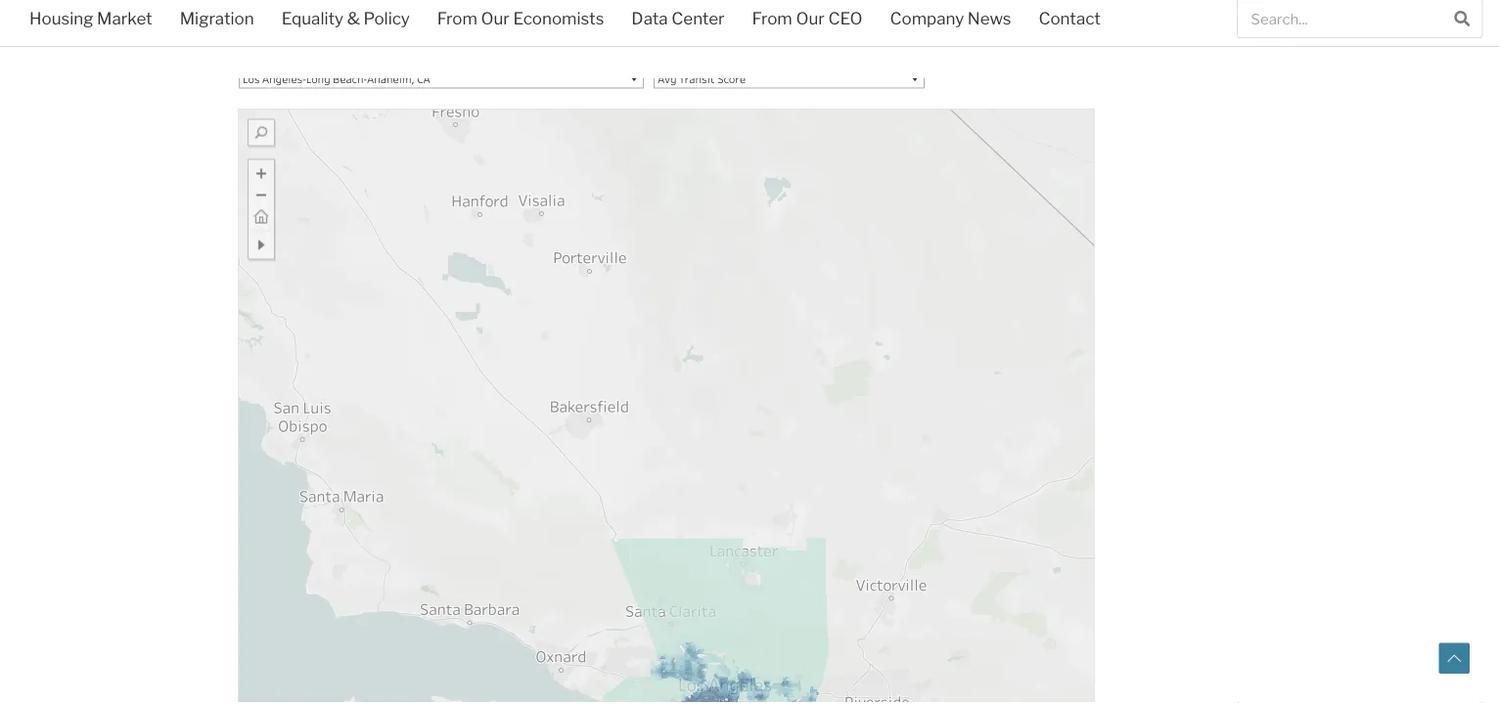 Task type: vqa. For each thing, say whether or not it's contained in the screenshot.
THE COMMENTS
no



Task type: locate. For each thing, give the bounding box(es) containing it.
1 our from the left
[[481, 8, 510, 28]]

housing
[[29, 8, 93, 28]]

equality
[[282, 8, 344, 28]]

None search field
[[1237, 0, 1483, 38]]

0 horizontal spatial from
[[437, 8, 477, 28]]

migration
[[180, 8, 254, 28]]

economists
[[513, 8, 604, 28]]

1 horizontal spatial from
[[752, 8, 792, 28]]

equality & policy link
[[268, 0, 424, 41]]

our
[[481, 8, 510, 28], [796, 8, 825, 28]]

our left ceo
[[796, 8, 825, 28]]

from our economists
[[437, 8, 604, 28]]

from left ceo
[[752, 8, 792, 28]]

from our ceo
[[752, 8, 863, 28]]

from our economists link
[[424, 0, 618, 41]]

&
[[347, 8, 360, 28]]

equality & policy
[[282, 8, 410, 28]]

our left economists
[[481, 8, 510, 28]]

news
[[968, 8, 1011, 28]]

center
[[672, 8, 725, 28]]

1 horizontal spatial our
[[796, 8, 825, 28]]

2 from from the left
[[752, 8, 792, 28]]

1 from from the left
[[437, 8, 477, 28]]

2 our from the left
[[796, 8, 825, 28]]

from
[[437, 8, 477, 28], [752, 8, 792, 28]]

from right the policy
[[437, 8, 477, 28]]

0 horizontal spatial our
[[481, 8, 510, 28]]

our inside 'link'
[[796, 8, 825, 28]]

from inside 'link'
[[752, 8, 792, 28]]



Task type: describe. For each thing, give the bounding box(es) containing it.
contact link
[[1025, 0, 1114, 41]]

our for ceo
[[796, 8, 825, 28]]

from for from our ceo
[[752, 8, 792, 28]]

ceo
[[828, 8, 863, 28]]

search image
[[1455, 11, 1470, 26]]

company
[[890, 8, 964, 28]]

market
[[97, 8, 152, 28]]

company news link
[[876, 0, 1025, 41]]

our for economists
[[481, 8, 510, 28]]

from our ceo link
[[739, 0, 876, 41]]

data
[[632, 8, 668, 28]]

policy
[[364, 8, 410, 28]]

migration link
[[166, 0, 268, 41]]

data center
[[632, 8, 725, 28]]

housing market
[[29, 8, 152, 28]]

data center link
[[618, 0, 739, 41]]

housing market link
[[16, 0, 166, 41]]

company news
[[890, 8, 1011, 28]]

from for from our economists
[[437, 8, 477, 28]]

Search... search field
[[1238, 0, 1443, 37]]

contact
[[1039, 8, 1101, 28]]



